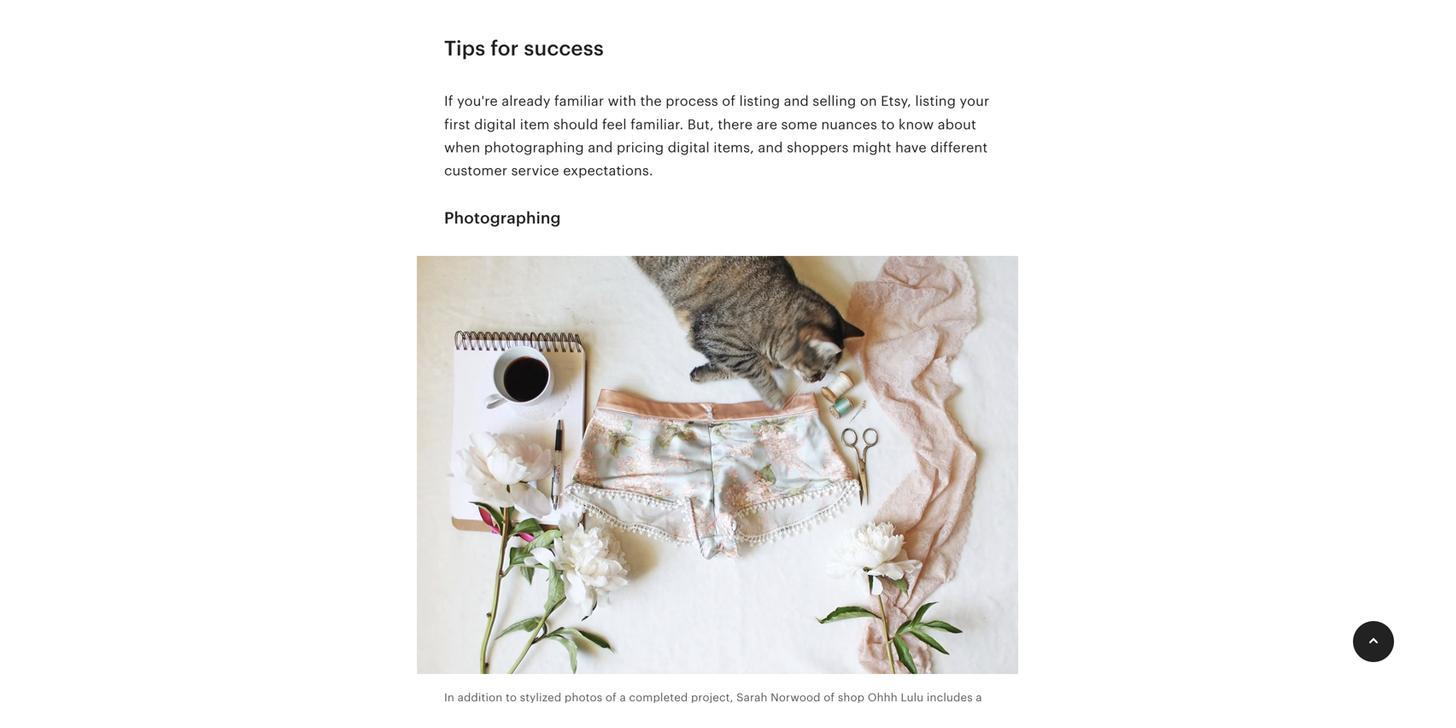 Task type: describe. For each thing, give the bounding box(es) containing it.
might
[[853, 140, 892, 155]]

to
[[881, 117, 895, 132]]

2 listing from the left
[[915, 94, 956, 109]]

pricing
[[617, 140, 664, 155]]

nuances
[[821, 117, 877, 132]]

for
[[491, 37, 519, 60]]

your
[[960, 94, 990, 109]]

have
[[895, 140, 927, 155]]

success
[[524, 37, 604, 60]]

selling
[[813, 94, 856, 109]]

0 horizontal spatial and
[[588, 140, 613, 155]]

item
[[520, 117, 550, 132]]

different
[[931, 140, 988, 155]]

if
[[444, 94, 453, 109]]

etsy,
[[881, 94, 912, 109]]

about
[[938, 117, 977, 132]]

with
[[608, 94, 637, 109]]

customer
[[444, 163, 508, 179]]

there
[[718, 117, 753, 132]]

familiar.
[[631, 117, 684, 132]]

photographing
[[484, 140, 584, 155]]

the
[[640, 94, 662, 109]]

1 horizontal spatial and
[[758, 140, 783, 155]]

0 vertical spatial digital
[[474, 117, 516, 132]]

are
[[757, 117, 778, 132]]



Task type: vqa. For each thing, say whether or not it's contained in the screenshot.
listing
yes



Task type: locate. For each thing, give the bounding box(es) containing it.
and up some
[[784, 94, 809, 109]]

listing
[[739, 94, 780, 109], [915, 94, 956, 109]]

1 vertical spatial digital
[[668, 140, 710, 155]]

0 horizontal spatial digital
[[474, 117, 516, 132]]

2 horizontal spatial and
[[784, 94, 809, 109]]

you're
[[457, 94, 498, 109]]

of
[[722, 94, 736, 109]]

should
[[553, 117, 598, 132]]

and up expectations.
[[588, 140, 613, 155]]

when
[[444, 140, 480, 155]]

and
[[784, 94, 809, 109], [588, 140, 613, 155], [758, 140, 783, 155]]

1 horizontal spatial listing
[[915, 94, 956, 109]]

service
[[511, 163, 559, 179]]

listing up are
[[739, 94, 780, 109]]

photographing
[[444, 209, 561, 227]]

familiar
[[554, 94, 604, 109]]

listing up 'know'
[[915, 94, 956, 109]]

digital down the but,
[[668, 140, 710, 155]]

tips for success
[[444, 37, 604, 60]]

process
[[666, 94, 718, 109]]

but,
[[688, 117, 714, 132]]

on
[[860, 94, 877, 109]]

and down are
[[758, 140, 783, 155]]

digital down you're on the left top of the page
[[474, 117, 516, 132]]

if you're already familiar with the process of listing and selling on etsy, listing your first digital item should feel familiar. but, there are some nuances to know about when photographing and pricing digital items, and shoppers might have different customer service expectations.
[[444, 94, 990, 179]]

already
[[502, 94, 551, 109]]

items,
[[714, 140, 754, 155]]

1 listing from the left
[[739, 94, 780, 109]]

feel
[[602, 117, 627, 132]]

1 horizontal spatial digital
[[668, 140, 710, 155]]

know
[[899, 117, 934, 132]]

some
[[781, 117, 818, 132]]

shoppers
[[787, 140, 849, 155]]

expectations.
[[563, 163, 653, 179]]

first
[[444, 117, 470, 132]]

digital
[[474, 117, 516, 132], [668, 140, 710, 155]]

tips
[[444, 37, 486, 60]]

0 horizontal spatial listing
[[739, 94, 780, 109]]



